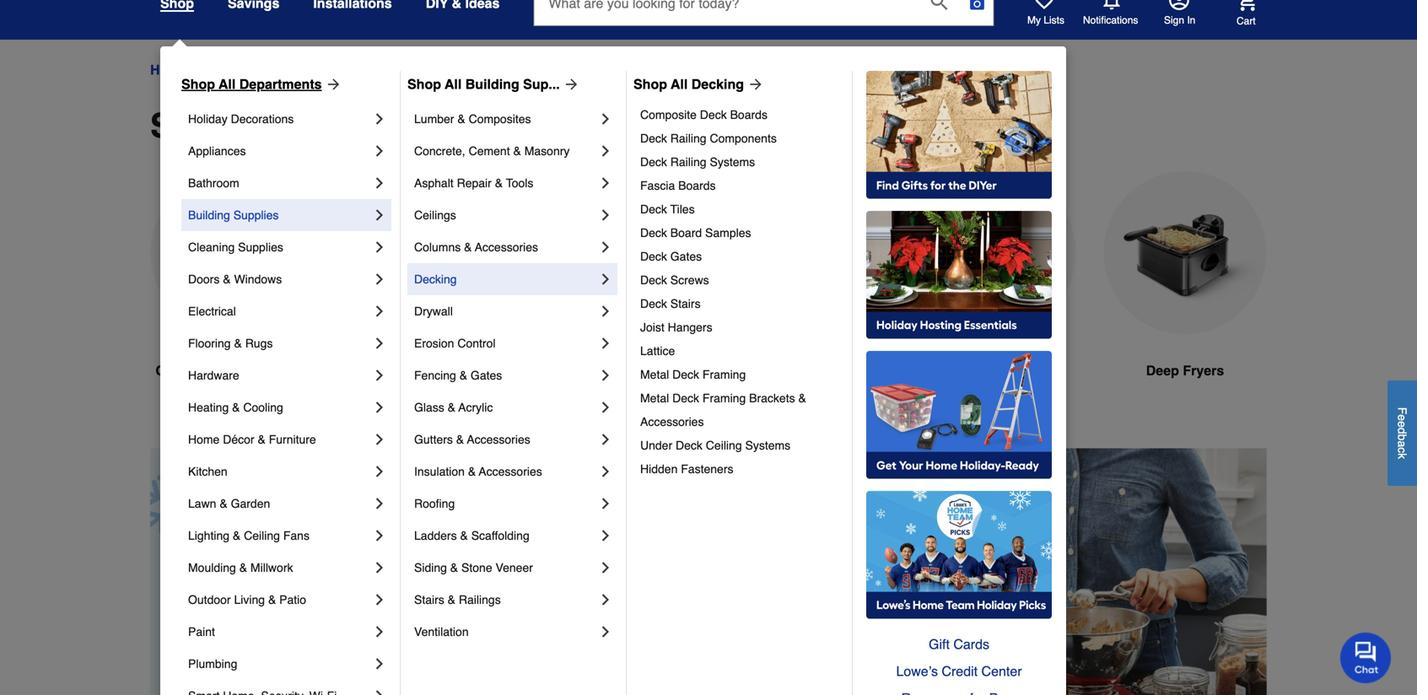 Task type: vqa. For each thing, say whether or not it's contained in the screenshot.
'kitchen' link
yes



Task type: describe. For each thing, give the bounding box(es) containing it.
insulation & accessories
[[414, 465, 542, 478]]

& for glass & acrylic
[[448, 401, 456, 414]]

gates inside 'link'
[[671, 250, 702, 263]]

deck up joist
[[640, 297, 667, 310]]

chevron right image for insulation & accessories
[[597, 463, 614, 480]]

sign in
[[1164, 14, 1196, 26]]

& for stairs & railings
[[448, 593, 456, 607]]

fasteners
[[681, 462, 734, 476]]

roofing link
[[414, 488, 597, 520]]

cart button
[[1213, 0, 1257, 28]]

ceiling for deck
[[706, 439, 742, 452]]

appliances inside small appliances link
[[326, 62, 392, 78]]

& for columns & accessories
[[464, 240, 472, 254]]

board
[[671, 226, 702, 240]]

lowe's credit center
[[896, 664, 1022, 679]]

siding
[[414, 561, 447, 575]]

components
[[710, 132, 777, 145]]

lawn & garden link
[[188, 488, 371, 520]]

concrete,
[[414, 144, 465, 158]]

hidden fasteners
[[640, 462, 734, 476]]

outdoor living & patio
[[188, 593, 306, 607]]

lighting & ceiling fans
[[188, 529, 310, 542]]

deck down lattice
[[673, 368, 699, 381]]

masonry
[[525, 144, 570, 158]]

& for fencing & gates
[[460, 369, 467, 382]]

countertop
[[156, 363, 228, 378]]

under deck ceiling systems link
[[640, 434, 840, 457]]

arrow right image for shop all decking
[[744, 76, 764, 93]]

decking link
[[414, 263, 597, 295]]

deck inside metal deck framing brackets & accessories
[[673, 391, 699, 405]]

lowe's home improvement account image
[[1169, 0, 1190, 10]]

& for siding & stone veneer
[[450, 561, 458, 575]]

& left patio
[[268, 593, 276, 607]]

chevron right image for ventilation
[[597, 623, 614, 640]]

my lists
[[1028, 14, 1065, 26]]

portable ice makers link
[[341, 171, 505, 421]]

toaster
[[567, 363, 615, 378]]

chevron right image for roofing
[[597, 495, 614, 512]]

rugs
[[245, 337, 273, 350]]

gutters
[[414, 433, 453, 446]]

ice
[[417, 363, 436, 378]]

building supplies
[[188, 208, 279, 222]]

deck gates link
[[640, 245, 840, 268]]

under
[[640, 439, 673, 452]]

& for heating & cooling
[[232, 401, 240, 414]]

cards
[[954, 637, 990, 652]]

deck up deck stairs
[[640, 273, 667, 287]]

1 vertical spatial small appliances
[[150, 106, 428, 145]]

chevron right image for gutters & accessories
[[597, 431, 614, 448]]

camera image
[[969, 0, 986, 12]]

building inside "link"
[[466, 76, 519, 92]]

composite deck boards link
[[640, 103, 840, 127]]

in
[[1187, 14, 1196, 26]]

deck gates
[[640, 250, 702, 263]]

columns
[[414, 240, 461, 254]]

building inside 'link'
[[188, 208, 230, 222]]

deck up hidden fasteners on the bottom of page
[[676, 439, 703, 452]]

kitchen
[[188, 465, 228, 478]]

home link
[[150, 60, 188, 80]]

boards inside composite deck boards 'link'
[[730, 108, 768, 121]]

shop for shop all departments
[[181, 76, 215, 92]]

makers
[[440, 363, 486, 378]]

ladders
[[414, 529, 457, 542]]

& right cement
[[513, 144, 521, 158]]

railing for systems
[[671, 155, 707, 169]]

lowe's credit center link
[[866, 658, 1052, 685]]

millwork
[[251, 561, 293, 575]]

deck down fascia
[[640, 202, 667, 216]]

lowe's home improvement cart image
[[1237, 0, 1257, 11]]

supplies for building supplies
[[233, 208, 279, 222]]

& left 'tools'
[[495, 176, 503, 190]]

joist hangers
[[640, 321, 713, 334]]

deck down composite
[[640, 132, 667, 145]]

chat invite button image
[[1341, 632, 1392, 683]]

glass
[[414, 401, 444, 414]]

hangers
[[668, 321, 713, 334]]

& inside 'link'
[[258, 433, 266, 446]]

shop all building sup...
[[408, 76, 560, 92]]

flooring & rugs link
[[188, 327, 371, 359]]

Search Query text field
[[534, 0, 917, 25]]

chevron right image for cleaning supplies
[[371, 239, 388, 256]]

& for gutters & accessories
[[456, 433, 464, 446]]

a chefman stainless steel deep fryer. image
[[1104, 171, 1267, 334]]

hardware
[[188, 369, 239, 382]]

chevron right image for stairs & railings
[[597, 591, 614, 608]]

supplies for cleaning supplies
[[238, 240, 283, 254]]

appliances up holiday decorations
[[202, 62, 274, 78]]

0 vertical spatial small
[[289, 62, 323, 78]]

holiday
[[188, 112, 228, 126]]

shop all departments link
[[181, 74, 342, 94]]

flooring & rugs
[[188, 337, 273, 350]]

chevron right image for glass & acrylic
[[597, 399, 614, 416]]

fascia boards link
[[640, 174, 840, 197]]

0 horizontal spatial gates
[[471, 369, 502, 382]]

get your home holiday-ready. image
[[866, 351, 1052, 479]]

portable
[[359, 363, 413, 378]]

appliances down arrow right image
[[249, 106, 428, 145]]

doors
[[188, 273, 220, 286]]

a gray and stainless steel ninja air fryer. image
[[722, 171, 886, 334]]

under deck ceiling systems
[[640, 439, 791, 452]]

glass & acrylic link
[[414, 391, 597, 424]]

accessories for gutters & accessories
[[467, 433, 530, 446]]

fencing
[[414, 369, 456, 382]]

deck up deck railing components
[[700, 108, 727, 121]]

& for doors & windows
[[223, 273, 231, 286]]

heating & cooling
[[188, 401, 283, 414]]

home for home décor & furniture
[[188, 433, 220, 446]]

glass & acrylic
[[414, 401, 493, 414]]

0 vertical spatial small appliances
[[289, 62, 392, 78]]

hardware link
[[188, 359, 371, 391]]

k
[[1396, 453, 1409, 459]]

holiday decorations link
[[188, 103, 371, 135]]

0 horizontal spatial stairs
[[414, 593, 444, 607]]

shop all departments
[[181, 76, 322, 92]]

0 vertical spatial stairs
[[671, 297, 701, 310]]

gift cards
[[929, 637, 990, 652]]

ventilation link
[[414, 616, 597, 648]]

décor
[[223, 433, 254, 446]]

chevron right image for appliances
[[371, 143, 388, 159]]

chevron right image for concrete, cement & masonry
[[597, 143, 614, 159]]

sign
[[1164, 14, 1185, 26]]

f e e d b a c k
[[1396, 407, 1409, 459]]

chevron right image for home décor & furniture
[[371, 431, 388, 448]]

all for decking
[[671, 76, 688, 92]]

lists
[[1044, 14, 1065, 26]]

cleaning
[[188, 240, 235, 254]]

shop for shop all decking
[[634, 76, 667, 92]]

shop for shop all building sup...
[[408, 76, 441, 92]]

doors & windows link
[[188, 263, 371, 295]]

blenders
[[966, 363, 1024, 378]]

departments
[[239, 76, 322, 92]]

systems inside under deck ceiling systems link
[[745, 439, 791, 452]]

portable ice makers
[[359, 363, 486, 378]]

stairs & railings
[[414, 593, 501, 607]]

chevron right image for ladders & scaffolding
[[597, 527, 614, 544]]

control
[[458, 337, 496, 350]]

ventilation
[[414, 625, 469, 639]]

cooling
[[243, 401, 283, 414]]

lawn & garden
[[188, 497, 270, 510]]

composites
[[469, 112, 531, 126]]

paint link
[[188, 616, 371, 648]]

accessories inside metal deck framing brackets & accessories
[[640, 415, 704, 429]]

chevron right image for drywall
[[597, 303, 614, 320]]

deck screws
[[640, 273, 709, 287]]

appliances up bathroom
[[188, 144, 246, 158]]

moulding & millwork link
[[188, 552, 371, 584]]

chevron right image for asphalt repair & tools
[[597, 175, 614, 192]]

shop all decking
[[634, 76, 744, 92]]



Task type: locate. For each thing, give the bounding box(es) containing it.
lowe's home improvement notification center image
[[1102, 0, 1122, 10]]

small
[[289, 62, 323, 78], [150, 106, 240, 145]]

ceiling for &
[[244, 529, 280, 542]]

toaster ovens
[[567, 363, 660, 378]]

garden
[[231, 497, 270, 510]]

a gray ninja blender. image
[[913, 171, 1077, 334]]

chevron right image
[[597, 111, 614, 127], [597, 239, 614, 256], [371, 271, 388, 288], [597, 271, 614, 288], [371, 335, 388, 352], [371, 367, 388, 384], [597, 367, 614, 384], [371, 399, 388, 416], [597, 399, 614, 416], [597, 431, 614, 448], [371, 495, 388, 512], [597, 495, 614, 512], [371, 527, 388, 544], [597, 559, 614, 576], [371, 591, 388, 608], [371, 623, 388, 640], [597, 623, 614, 640], [371, 656, 388, 672], [371, 688, 388, 695]]

cleaning supplies link
[[188, 231, 371, 263]]

gutters & accessories
[[414, 433, 530, 446]]

electrical link
[[188, 295, 371, 327]]

shop inside "link"
[[408, 76, 441, 92]]

arrow right image
[[322, 76, 342, 93]]

appliances link down decorations in the left top of the page
[[188, 135, 371, 167]]

2 railing from the top
[[671, 155, 707, 169]]

1 vertical spatial home
[[188, 433, 220, 446]]

metal deck framing
[[640, 368, 746, 381]]

& for lighting & ceiling fans
[[233, 529, 241, 542]]

chevron right image for lighting & ceiling fans
[[371, 527, 388, 544]]

bathroom link
[[188, 167, 371, 199]]

& right glass
[[448, 401, 456, 414]]

3 all from the left
[[671, 76, 688, 92]]

1 vertical spatial decking
[[414, 273, 457, 286]]

1 horizontal spatial all
[[445, 76, 462, 92]]

chevron right image for bathroom
[[371, 175, 388, 192]]

home décor & furniture link
[[188, 424, 371, 456]]

framing down lattice link
[[703, 368, 746, 381]]

fryers
[[1183, 363, 1224, 378]]

chevron right image for lumber & composites
[[597, 111, 614, 127]]

acrylic
[[459, 401, 493, 414]]

deck stairs
[[640, 297, 701, 310]]

a silver-colored new air portable ice maker. image
[[341, 171, 505, 334]]

deck down metal deck framing
[[673, 391, 699, 405]]

gift cards link
[[866, 631, 1052, 658]]

home for home
[[150, 62, 188, 78]]

appliances link up holiday decorations
[[202, 60, 274, 80]]

metal for metal deck framing brackets & accessories
[[640, 391, 669, 405]]

chevron right image for hardware
[[371, 367, 388, 384]]

deck up fascia
[[640, 155, 667, 169]]

accessories for columns & accessories
[[475, 240, 538, 254]]

0 vertical spatial metal
[[640, 368, 669, 381]]

& right brackets
[[799, 391, 806, 405]]

railing for components
[[671, 132, 707, 145]]

chevron right image
[[371, 111, 388, 127], [371, 143, 388, 159], [597, 143, 614, 159], [371, 175, 388, 192], [597, 175, 614, 192], [371, 207, 388, 224], [597, 207, 614, 224], [371, 239, 388, 256], [371, 303, 388, 320], [597, 303, 614, 320], [597, 335, 614, 352], [371, 431, 388, 448], [371, 463, 388, 480], [597, 463, 614, 480], [597, 527, 614, 544], [371, 559, 388, 576], [597, 591, 614, 608]]

0 horizontal spatial all
[[219, 76, 236, 92]]

2 all from the left
[[445, 76, 462, 92]]

accessories for insulation & accessories
[[479, 465, 542, 478]]

supplies inside 'link'
[[233, 208, 279, 222]]

fencing & gates
[[414, 369, 502, 382]]

sign in button
[[1164, 0, 1196, 27]]

metal down ovens
[[640, 391, 669, 405]]

chevron right image for heating & cooling
[[371, 399, 388, 416]]

moulding & millwork
[[188, 561, 293, 575]]

lighting & ceiling fans link
[[188, 520, 371, 552]]

find gifts for the diyer. image
[[866, 71, 1052, 199]]

1 horizontal spatial small
[[289, 62, 323, 78]]

0 vertical spatial appliances link
[[202, 60, 274, 80]]

hidden
[[640, 462, 678, 476]]

0 horizontal spatial ceiling
[[244, 529, 280, 542]]

1 vertical spatial framing
[[703, 391, 746, 405]]

0 vertical spatial boards
[[730, 108, 768, 121]]

accessories inside "link"
[[475, 240, 538, 254]]

1 vertical spatial stairs
[[414, 593, 444, 607]]

systems up fascia boards link
[[710, 155, 755, 169]]

3 shop from the left
[[634, 76, 667, 92]]

& right lumber
[[458, 112, 465, 126]]

& inside metal deck framing brackets & accessories
[[799, 391, 806, 405]]

0 vertical spatial systems
[[710, 155, 755, 169]]

furniture
[[269, 433, 316, 446]]

decking down columns at the left of the page
[[414, 273, 457, 286]]

gutters & accessories link
[[414, 424, 597, 456]]

accessories down gutters & accessories link
[[479, 465, 542, 478]]

lumber
[[414, 112, 454, 126]]

railing up deck railing systems
[[671, 132, 707, 145]]

chevron right image for fencing & gates
[[597, 367, 614, 384]]

all inside shop all building sup... "link"
[[445, 76, 462, 92]]

& for flooring & rugs
[[234, 337, 242, 350]]

small appliances down departments
[[150, 106, 428, 145]]

fascia boards
[[640, 179, 716, 192]]

gates down board
[[671, 250, 702, 263]]

0 horizontal spatial arrow right image
[[560, 76, 580, 93]]

microwaves
[[232, 363, 309, 378]]

chevron right image for holiday decorations
[[371, 111, 388, 127]]

2 shop from the left
[[408, 76, 441, 92]]

sup...
[[523, 76, 560, 92]]

all inside shop all departments link
[[219, 76, 236, 92]]

roofing
[[414, 497, 455, 510]]

& left the cooling
[[232, 401, 240, 414]]

tiles
[[670, 202, 695, 216]]

joist
[[640, 321, 665, 334]]

ceiling
[[706, 439, 742, 452], [244, 529, 280, 542]]

lumber & composites link
[[414, 103, 597, 135]]

1 vertical spatial boards
[[678, 179, 716, 192]]

stairs down 'siding'
[[414, 593, 444, 607]]

boards down deck railing systems
[[678, 179, 716, 192]]

railings
[[459, 593, 501, 607]]

boards up components
[[730, 108, 768, 121]]

fencing & gates link
[[414, 359, 597, 391]]

moulding
[[188, 561, 236, 575]]

deck up deck screws
[[640, 250, 667, 263]]

plumbing
[[188, 657, 237, 671]]

1 vertical spatial railing
[[671, 155, 707, 169]]

countertop microwaves link
[[150, 171, 314, 421]]

& for insulation & accessories
[[468, 465, 476, 478]]

notifications
[[1083, 14, 1138, 26]]

ceiling up hidden fasteners link
[[706, 439, 742, 452]]

all up holiday decorations
[[219, 76, 236, 92]]

toaster ovens link
[[532, 171, 695, 421]]

& left railings
[[448, 593, 456, 607]]

1 horizontal spatial gates
[[671, 250, 702, 263]]

2 e from the top
[[1396, 421, 1409, 427]]

b
[[1396, 434, 1409, 441]]

framing inside metal deck framing brackets & accessories
[[703, 391, 746, 405]]

2 horizontal spatial arrow right image
[[1236, 588, 1253, 604]]

home inside 'link'
[[188, 433, 220, 446]]

0 horizontal spatial home
[[150, 62, 188, 78]]

cement
[[469, 144, 510, 158]]

chevron right image for outdoor living & patio
[[371, 591, 388, 608]]

0 vertical spatial framing
[[703, 368, 746, 381]]

f e e d b a c k button
[[1388, 380, 1417, 486]]

screws
[[671, 273, 709, 287]]

1 railing from the top
[[671, 132, 707, 145]]

countertop microwaves
[[156, 363, 309, 378]]

plumbing link
[[188, 648, 371, 680]]

ceiling up millwork
[[244, 529, 280, 542]]

my lists link
[[1028, 0, 1065, 27]]

0 horizontal spatial building
[[188, 208, 230, 222]]

small up bathroom
[[150, 106, 240, 145]]

0 vertical spatial building
[[466, 76, 519, 92]]

brackets
[[749, 391, 795, 405]]

supplies up the windows on the top of the page
[[238, 240, 283, 254]]

arrow right image inside shop all building sup... "link"
[[560, 76, 580, 93]]

shop up lumber
[[408, 76, 441, 92]]

e up b
[[1396, 421, 1409, 427]]

0 horizontal spatial decking
[[414, 273, 457, 286]]

1 vertical spatial systems
[[745, 439, 791, 452]]

samples
[[705, 226, 751, 240]]

cleaning supplies
[[188, 240, 283, 254]]

metal inside metal deck framing brackets & accessories
[[640, 391, 669, 405]]

building up "cleaning"
[[188, 208, 230, 222]]

0 vertical spatial home
[[150, 62, 188, 78]]

0 horizontal spatial shop
[[181, 76, 215, 92]]

gates
[[671, 250, 702, 263], [471, 369, 502, 382]]

& right lawn
[[220, 497, 228, 510]]

drywall link
[[414, 295, 597, 327]]

1 vertical spatial metal
[[640, 391, 669, 405]]

hidden fasteners link
[[640, 457, 840, 481]]

1 horizontal spatial arrow right image
[[744, 76, 764, 93]]

appliances right departments
[[326, 62, 392, 78]]

1 horizontal spatial decking
[[692, 76, 744, 92]]

accessories down the glass & acrylic link
[[467, 433, 530, 446]]

chevron right image for doors & windows
[[371, 271, 388, 288]]

all for building
[[445, 76, 462, 92]]

& right lighting
[[233, 529, 241, 542]]

a black and stainless steel countertop microwave. image
[[150, 171, 314, 334]]

railing up "fascia boards"
[[671, 155, 707, 169]]

1 vertical spatial building
[[188, 208, 230, 222]]

all up composite
[[671, 76, 688, 92]]

& for ladders & scaffolding
[[460, 529, 468, 542]]

& right décor
[[258, 433, 266, 446]]

lattice link
[[640, 339, 840, 363]]

a
[[1396, 441, 1409, 447]]

a stainless steel toaster oven. image
[[532, 171, 695, 334]]

deck board samples link
[[640, 221, 840, 245]]

e up d
[[1396, 414, 1409, 421]]

0 vertical spatial decking
[[692, 76, 744, 92]]

1 metal from the top
[[640, 368, 669, 381]]

deep
[[1146, 363, 1179, 378]]

0 horizontal spatial small
[[150, 106, 240, 145]]

0 vertical spatial gates
[[671, 250, 702, 263]]

& left the rugs
[[234, 337, 242, 350]]

& for lawn & garden
[[220, 497, 228, 510]]

metal for metal deck framing
[[640, 368, 669, 381]]

shop all decking link
[[634, 74, 764, 94]]

all for departments
[[219, 76, 236, 92]]

2 framing from the top
[[703, 391, 746, 405]]

building up composites
[[466, 76, 519, 92]]

search image
[[931, 0, 948, 10]]

metal deck framing link
[[640, 363, 840, 386]]

2 metal from the top
[[640, 391, 669, 405]]

lowe's home improvement lists image
[[1034, 0, 1055, 10]]

1 horizontal spatial home
[[188, 433, 220, 446]]

chevron right image for siding & stone veneer
[[597, 559, 614, 576]]

2 horizontal spatial all
[[671, 76, 688, 92]]

& left stone
[[450, 561, 458, 575]]

stairs down 'screws'
[[671, 297, 701, 310]]

1 vertical spatial appliances link
[[188, 135, 371, 167]]

1 horizontal spatial ceiling
[[706, 439, 742, 452]]

decking up composite deck boards
[[692, 76, 744, 92]]

systems up hidden fasteners link
[[745, 439, 791, 452]]

1 vertical spatial supplies
[[238, 240, 283, 254]]

stone
[[462, 561, 492, 575]]

metal down lattice
[[640, 368, 669, 381]]

& left millwork
[[239, 561, 247, 575]]

small appliances up holiday decorations link
[[289, 62, 392, 78]]

1 framing from the top
[[703, 368, 746, 381]]

erosion control link
[[414, 327, 597, 359]]

1 e from the top
[[1396, 414, 1409, 421]]

deck railing components link
[[640, 127, 840, 150]]

0 vertical spatial ceiling
[[706, 439, 742, 452]]

1 vertical spatial gates
[[471, 369, 502, 382]]

arrow right image
[[560, 76, 580, 93], [744, 76, 764, 93], [1236, 588, 1253, 604]]

decorations
[[231, 112, 294, 126]]

deep fryers link
[[1104, 171, 1267, 421]]

all inside shop all decking link
[[671, 76, 688, 92]]

appliances
[[202, 62, 274, 78], [326, 62, 392, 78], [249, 106, 428, 145], [188, 144, 246, 158]]

2 horizontal spatial shop
[[634, 76, 667, 92]]

boards inside fascia boards link
[[678, 179, 716, 192]]

1 horizontal spatial stairs
[[671, 297, 701, 310]]

deck down deck tiles
[[640, 226, 667, 240]]

1 vertical spatial ceiling
[[244, 529, 280, 542]]

asphalt repair & tools link
[[414, 167, 597, 199]]

1 horizontal spatial shop
[[408, 76, 441, 92]]

0 horizontal spatial boards
[[678, 179, 716, 192]]

gift
[[929, 637, 950, 652]]

chevron right image for decking
[[597, 271, 614, 288]]

systems inside deck railing systems link
[[710, 155, 755, 169]]

chevron right image for moulding & millwork
[[371, 559, 388, 576]]

home décor & furniture
[[188, 433, 316, 446]]

joist hangers link
[[640, 316, 840, 339]]

metal
[[640, 368, 669, 381], [640, 391, 669, 405]]

framing for metal deck framing brackets & accessories
[[703, 391, 746, 405]]

supplies up cleaning supplies in the top left of the page
[[233, 208, 279, 222]]

heating & cooling link
[[188, 391, 371, 424]]

framing for metal deck framing
[[703, 368, 746, 381]]

siding & stone veneer
[[414, 561, 533, 575]]

repair
[[457, 176, 492, 190]]

arrow right image for shop all building sup...
[[560, 76, 580, 93]]

chevron right image for columns & accessories
[[597, 239, 614, 256]]

chevron right image for electrical
[[371, 303, 388, 320]]

fascia
[[640, 179, 675, 192]]

chevron right image for plumbing
[[371, 656, 388, 672]]

& right gutters
[[456, 433, 464, 446]]

deep fryers
[[1146, 363, 1224, 378]]

advertisement region
[[150, 448, 1267, 695]]

chevron right image for kitchen
[[371, 463, 388, 480]]

& right ladders
[[460, 529, 468, 542]]

outdoor living & patio link
[[188, 584, 371, 616]]

small appliances link
[[289, 60, 392, 80]]

gates down control
[[471, 369, 502, 382]]

decking
[[692, 76, 744, 92], [414, 273, 457, 286]]

arrow right image inside shop all decking link
[[744, 76, 764, 93]]

1 all from the left
[[219, 76, 236, 92]]

& right columns at the left of the page
[[464, 240, 472, 254]]

shop up composite
[[634, 76, 667, 92]]

framing
[[703, 368, 746, 381], [703, 391, 746, 405]]

d
[[1396, 427, 1409, 434]]

& for lumber & composites
[[458, 112, 465, 126]]

accessories up the under
[[640, 415, 704, 429]]

chevron right image for paint
[[371, 623, 388, 640]]

deck stairs link
[[640, 292, 840, 316]]

& down gutters & accessories
[[468, 465, 476, 478]]

& right doors
[[223, 273, 231, 286]]

accessories up decking link
[[475, 240, 538, 254]]

1 vertical spatial small
[[150, 106, 240, 145]]

deck tiles
[[640, 202, 695, 216]]

chevron right image for flooring & rugs
[[371, 335, 388, 352]]

chevron right image for building supplies
[[371, 207, 388, 224]]

None search field
[[534, 0, 994, 42]]

chevron right image for lawn & garden
[[371, 495, 388, 512]]

0 vertical spatial railing
[[671, 132, 707, 145]]

framing down metal deck framing link on the bottom of page
[[703, 391, 746, 405]]

holiday hosting essentials. image
[[866, 211, 1052, 339]]

0 vertical spatial supplies
[[233, 208, 279, 222]]

kitchen link
[[188, 456, 371, 488]]

& for moulding & millwork
[[239, 561, 247, 575]]

1 horizontal spatial building
[[466, 76, 519, 92]]

ladders & scaffolding link
[[414, 520, 597, 552]]

lowe's home team holiday picks. image
[[866, 491, 1052, 619]]

all up lumber
[[445, 76, 462, 92]]

chevron right image for erosion control
[[597, 335, 614, 352]]

small up holiday decorations link
[[289, 62, 323, 78]]

shop up "holiday" at top
[[181, 76, 215, 92]]

1 shop from the left
[[181, 76, 215, 92]]

& right fencing on the left of page
[[460, 369, 467, 382]]

composite
[[640, 108, 697, 121]]

chevron right image for ceilings
[[597, 207, 614, 224]]

stairs
[[671, 297, 701, 310], [414, 593, 444, 607]]

1 horizontal spatial boards
[[730, 108, 768, 121]]



